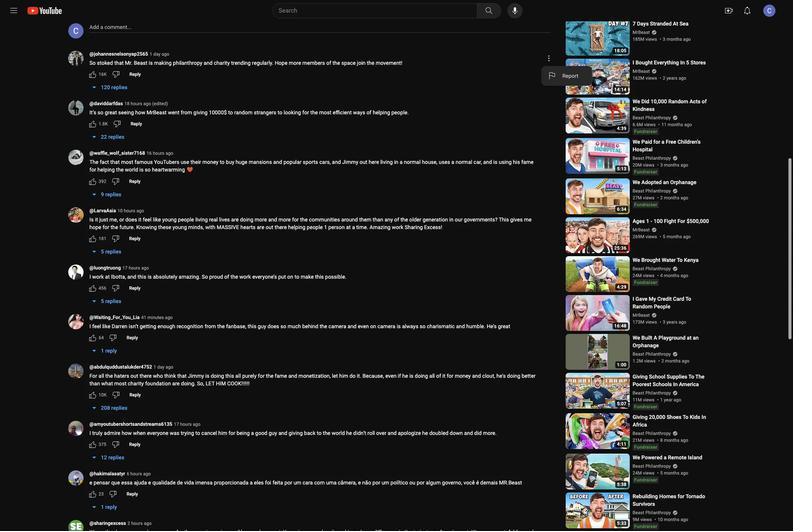 Task type: vqa. For each thing, say whether or not it's contained in the screenshot.
School the Beast Philanthropy
yes



Task type: locate. For each thing, give the bounding box(es) containing it.
beast up 20m
[[633, 156, 645, 161]]

é
[[476, 480, 479, 486]]

all right if
[[430, 373, 435, 379]]

17
[[122, 266, 128, 271], [174, 422, 179, 427]]

rebuilding homes for tornado survivors
[[633, 494, 706, 508]]

and inside @luongtruong 17 hours ago i work at ibotta, and this is absolutely amazing. so proud of the work everyone's put on to make this possible.
[[127, 274, 136, 280]]

than up the amazing
[[373, 217, 383, 223]]

for
[[302, 110, 309, 116], [654, 139, 661, 145], [89, 167, 96, 173], [292, 217, 299, 223], [103, 224, 109, 230], [258, 373, 265, 379], [447, 373, 454, 379], [229, 430, 235, 437], [678, 494, 685, 500]]

por right feita
[[285, 480, 292, 486]]

i for i work at ibotta, and this is absolutely amazing. so proud of the work everyone's put on to make this possible.
[[89, 274, 91, 280]]

to for kids
[[683, 415, 689, 421]]

months for paid
[[664, 163, 680, 168]]

0 horizontal spatial normal
[[404, 159, 421, 165]]

hours inside @luongtruong 17 hours ago i work at ibotta, and this is absolutely amazing. so proud of the work everyone's put on to make this possible.
[[129, 266, 140, 271]]

0 vertical spatial that
[[114, 60, 124, 66]]

reply text field for beast
[[130, 72, 141, 77]]

1 year ago
[[660, 398, 682, 403]]

how inside @daviddarfdas 18 hours ago (edited) it's so great seeing how mrbeast went from giving 10000$ to random strangers to looking for the most efficient ways of helping people.
[[135, 110, 145, 116]]

philanthropy up 11
[[646, 115, 671, 121]]

hours right 16 at the left of the page
[[153, 151, 164, 156]]

1 horizontal spatial than
[[373, 217, 383, 223]]

1 horizontal spatial how
[[135, 110, 145, 116]]

camera left always
[[378, 324, 396, 330]]

5 beast philanthropy from the top
[[633, 352, 671, 357]]

5 minutes, 7 seconds element
[[617, 402, 627, 407]]

giving inside @amyoutubershortsandstreams6135 17 hours ago i truly admire how when everyone was trying to cancel him for being a good guy and giving back to the world he didn't roll over and apologize he doubled down and did more.
[[289, 430, 303, 437]]

2 vertical spatial are
[[172, 381, 180, 387]]

0 horizontal spatial 17
[[122, 266, 128, 271]]

months down we powered a remote island by beast philanthropy 24,081,328 views 5 months ago 5 minutes, 38 seconds element at the bottom of page
[[664, 471, 680, 476]]

0 horizontal spatial living
[[195, 217, 208, 223]]

at right the playground
[[687, 335, 692, 341]]

1 horizontal spatial so
[[202, 274, 208, 280]]

23
[[99, 492, 104, 497]]

reply button down 'ibotta,'
[[125, 282, 145, 295]]

fundraiser for giving school supplies to the poorest schools in america
[[634, 405, 658, 410]]

giving school supplies to the poorest schools in america by beast philanthropy 11,854,316 views 1 year ago 5 minutes, 7 seconds element
[[633, 373, 710, 389]]

we adopted an orphanage
[[633, 180, 697, 186]]

beast up 11m
[[633, 391, 645, 396]]

normal left car,
[[456, 159, 473, 165]]

mrbeast for i gave my credit card to random people
[[633, 313, 650, 318]]

1 24m from the top
[[633, 273, 642, 279]]

a inside we powered a remote island by beast philanthropy 24,081,328 views 5 months ago 5 minutes, 38 seconds element
[[664, 455, 667, 461]]

in
[[394, 159, 399, 165], [449, 217, 454, 223]]

None search field
[[259, 3, 503, 18]]

charity inside @johannesnelsonyap2565 1 day ago so stoked that mr. beast is making philanthropy and charity trending regularly. hope more members of the space join the movement!
[[214, 60, 230, 66]]

world inside @amyoutubershortsandstreams6135 17 hours ago i truly admire how when everyone was trying to cancel him for being a good guy and giving back to the world he didn't roll over and apologize he doubled down and did more.
[[332, 430, 345, 437]]

we for we powered a remote island
[[633, 455, 640, 461]]

most inside @daviddarfdas 18 hours ago (edited) it's so great seeing how mrbeast went from giving 10000$ to random strangers to looking for the most efficient ways of helping people.
[[319, 110, 332, 116]]

are right hearts
[[257, 224, 264, 230]]

2 right @sharingexcess
[[128, 521, 130, 527]]

1 vertical spatial so
[[202, 274, 208, 280]]

beast philanthropy for powered
[[633, 464, 671, 470]]

0 vertical spatial for
[[678, 218, 686, 225]]

an right adopted
[[663, 180, 669, 186]]

14:14
[[615, 87, 627, 93]]

in inside the fact that most famous youtubers use their money to buy huge mansions and popular sports cars, and jimmy out here living in a normal house, uses a normal car, and is using his fame for helping the world is so heartwarming
[[394, 159, 399, 165]]

there inside '@abdulquddustalukder4752 1 day ago for all the haters out there who think that jimmy is doing this all purely for the fame and monetization, let him do it. because, even if he is doing all of it for money and clout, he's doing better than what most charity foundation are doing. so, let him cook!!!!!!'
[[140, 373, 152, 379]]

1 philanthropy from the top
[[646, 115, 671, 121]]

i
[[633, 60, 634, 66], [89, 274, 91, 280], [633, 296, 634, 302], [89, 324, 91, 330], [89, 430, 91, 437]]

2 horizontal spatial at
[[687, 335, 692, 341]]

7 days stranded at sea
[[633, 21, 689, 27]]

in right kids at the bottom of the page
[[702, 415, 706, 421]]

-
[[651, 218, 653, 225]]

1 camera from the left
[[329, 324, 346, 330]]

all
[[99, 373, 104, 379], [235, 373, 241, 379], [430, 373, 435, 379]]

0 vertical spatial there
[[275, 224, 287, 230]]

0 vertical spatial 17 hours ago link
[[122, 265, 149, 272]]

world down famous
[[125, 167, 138, 173]]

fundraiser for we brought water to kenya
[[634, 280, 658, 286]]

1 vertical spatial 3 months ago
[[660, 163, 689, 168]]

1 horizontal spatial jimmy
[[342, 159, 358, 165]]

reply for or
[[129, 236, 141, 241]]

great inside @daviddarfdas 18 hours ago (edited) it's so great seeing how mrbeast went from giving 10000$ to random strangers to looking for the most efficient ways of helping people.
[[105, 110, 117, 116]]

for inside '@abdulquddustalukder4752 1 day ago for all the haters out there who think that jimmy is doing this all purely for the fame and monetization, let him do it. because, even if he is doing all of it for money and clout, he's doing better than what most charity foundation are doing. so, let him cook!!!!!!'
[[89, 373, 97, 379]]

philanthropy for adopted
[[646, 189, 671, 194]]

this right fanbase,
[[248, 324, 257, 330]]

a left eles
[[250, 480, 253, 486]]

reply for out
[[130, 393, 141, 398]]

we inside "we built a playground at an orphanage"
[[633, 335, 640, 341]]

for
[[678, 218, 686, 225], [89, 373, 97, 379]]

1 horizontal spatial feel
[[143, 217, 152, 223]]

@waiting_for_you_lia image
[[68, 314, 83, 330]]

0 horizontal spatial out
[[131, 373, 138, 379]]

reply for seeing
[[131, 121, 142, 127]]

0 vertical spatial fame
[[522, 159, 534, 165]]

orphanage inside "we built a playground at an orphanage"
[[633, 343, 659, 349]]

guy right good
[[269, 430, 277, 437]]

a inside we paid for a free children's hospital
[[662, 139, 665, 145]]

7 beast philanthropy from the top
[[633, 431, 671, 437]]

we up hospital
[[633, 139, 640, 145]]

2 months ago for 1.2m views
[[662, 359, 690, 364]]

to inside giving school supplies to the poorest schools in america
[[689, 374, 695, 380]]

was
[[170, 430, 179, 437]]

64 likes element
[[99, 335, 104, 341]]

1 horizontal spatial from
[[205, 324, 216, 330]]

17 up 'ibotta,'
[[122, 266, 128, 271]]

0 vertical spatial feel
[[143, 217, 152, 223]]

he inside '@abdulquddustalukder4752 1 day ago for all the haters out there who think that jimmy is doing this all purely for the fame and monetization, let him do it. because, even if he is doing all of it for money and clout, he's doing better than what most charity foundation are doing. so, let him cook!!!!!!'
[[402, 373, 408, 379]]

1 beast philanthropy from the top
[[633, 115, 671, 121]]

0 horizontal spatial from
[[181, 110, 192, 116]]

beast philanthropy for school
[[633, 391, 671, 396]]

1.8k likes element
[[99, 121, 108, 127]]

views right 173m
[[646, 320, 657, 325]]

24m for powered
[[633, 471, 642, 476]]

0 horizontal spatial money
[[203, 159, 219, 165]]

young right these
[[173, 224, 187, 230]]

10000$
[[209, 110, 227, 116]]

like inside @waiting_for_you_lia 41 minutes ago i feel like darren isn't getting enough recognition from the fanbase, this guy does so much behind the camera and even on camera is always so charismatic and humble. he's great
[[102, 324, 110, 330]]

hours for everyone
[[180, 422, 192, 427]]

great down the @daviddarfdas link
[[105, 110, 117, 116]]

0 horizontal spatial he
[[346, 430, 352, 437]]

does inside @waiting_for_you_lia 41 minutes ago i feel like darren isn't getting enough recognition from the fanbase, this guy does so much behind the camera and even on camera is always so charismatic and humble. he's great
[[268, 324, 279, 330]]

philanthropy up "10 months ago"
[[646, 511, 671, 516]]

normal
[[404, 159, 421, 165], [456, 159, 473, 165]]

months for powered
[[664, 471, 680, 476]]

fundraiser down 20m views
[[634, 170, 658, 175]]

7 fundraiser from the top
[[634, 478, 658, 483]]

feel inside @waiting_for_you_lia 41 minutes ago i feel like darren isn't getting enough recognition from the fanbase, this guy does so much behind the camera and even on camera is always so charismatic and humble. he's great
[[92, 324, 101, 330]]

proporcionada
[[214, 480, 249, 486]]

3 beast philanthropy from the top
[[633, 189, 671, 194]]

i inside @luongtruong 17 hours ago i work at ibotta, and this is absolutely amazing. so proud of the work everyone's put on to make this possible.
[[89, 274, 91, 280]]

17 hours ago link for is
[[122, 265, 149, 272]]

reply button for ajuda
[[122, 488, 143, 501]]

5 months ago for beast philanthropy
[[660, 471, 689, 476]]

hours for e
[[130, 472, 142, 477]]

mr.beast
[[499, 480, 522, 486]]

0 horizontal spatial even
[[358, 324, 369, 330]]

work down any
[[392, 224, 404, 230]]

11m views
[[633, 398, 655, 403]]

25 minutes, 36 seconds element
[[615, 246, 627, 251]]

we built a playground at an orphanage by beast philanthropy 1,238,432 views 2 months ago 1 minute - play short element
[[633, 334, 710, 350]]

@johannesnelsonyap2565 link
[[89, 51, 148, 58]]

philanthropy for homes
[[646, 511, 671, 516]]

for inside @daviddarfdas 18 hours ago (edited) it's so great seeing how mrbeast went from giving 10000$ to random strangers to looking for the most efficient ways of helping people.
[[302, 110, 309, 116]]

that inside '@abdulquddustalukder4752 1 day ago for all the haters out there who think that jimmy is doing this all purely for the fame and monetization, let him do it. because, even if he is doing all of it for money and clout, he's doing better than what most charity foundation are doing. so, let him cook!!!!!!'
[[177, 373, 187, 379]]

let
[[206, 381, 215, 387]]

1 horizontal spatial normal
[[456, 159, 473, 165]]

0 horizontal spatial giving
[[193, 110, 208, 116]]

5 months ago for mrbeast
[[663, 234, 691, 240]]

0 horizontal spatial jimmy
[[188, 373, 204, 379]]

he left didn't at the left of page
[[346, 430, 352, 437]]

being
[[237, 430, 250, 437]]

the inside the fact that most famous youtubers use their money to buy huge mansions and popular sports cars, and jimmy out here living in a normal house, uses a normal car, and is using his fame for helping the world is so heartwarming
[[89, 159, 98, 165]]

181 likes element
[[99, 235, 106, 242]]

is left absolutely on the bottom left of page
[[148, 274, 152, 280]]

1 vertical spatial great
[[498, 324, 510, 330]]

orphanage
[[671, 180, 697, 186], [633, 343, 659, 349]]

1 horizontal spatial he
[[402, 373, 408, 379]]

giving up poorest
[[633, 374, 648, 380]]

2 24m views from the top
[[633, 471, 655, 476]]

in inside giving 20,000 shoes to kids in africa
[[702, 415, 706, 421]]

1 um from the left
[[294, 480, 301, 486]]

i inside @amyoutubershortsandstreams6135 17 hours ago i truly admire how when everyone was trying to cancel him for being a good guy and giving back to the world he didn't roll over and apologize he doubled down and did more.
[[89, 430, 91, 437]]

0 horizontal spatial how
[[122, 430, 132, 437]]

he left doubled
[[422, 430, 428, 437]]

6 beast philanthropy from the top
[[633, 391, 671, 396]]

fundraiser down 21m views at right bottom
[[634, 445, 658, 450]]

2 for 1.2m views
[[662, 359, 664, 364]]

beast philanthropy for homes
[[633, 511, 671, 516]]

money inside the fact that most famous youtubers use their money to buy huge mansions and popular sports cars, and jimmy out here living in a normal house, uses a normal car, and is using his fame for helping the world is so heartwarming
[[203, 159, 219, 165]]

i for i feel like darren isn't getting enough recognition from the fanbase, this guy does so much behind the camera and even on camera is always so charismatic and humble. he's great
[[89, 324, 91, 330]]

it.
[[357, 373, 361, 379]]

2 beast philanthropy from the top
[[633, 156, 671, 161]]

1 horizontal spatial him
[[339, 373, 348, 379]]

1 horizontal spatial 17
[[174, 422, 179, 427]]

me,
[[109, 217, 118, 223]]

2 horizontal spatial all
[[430, 373, 435, 379]]

4:39
[[617, 126, 627, 131]]

17 for this
[[122, 266, 128, 271]]

6 hours ago link
[[127, 471, 151, 478]]

@daviddarfdas image
[[68, 100, 83, 116]]

0 horizontal spatial 17 hours ago link
[[122, 265, 149, 272]]

7 philanthropy from the top
[[646, 431, 671, 437]]

6 minutes, 34 seconds element
[[617, 207, 627, 212]]

0 horizontal spatial on
[[287, 274, 293, 280]]

fame inside the fact that most famous youtubers use their money to buy huge mansions and popular sports cars, and jimmy out here living in a normal house, uses a normal car, and is using his fame for helping the world is so heartwarming
[[522, 159, 534, 165]]

0 horizontal spatial does
[[125, 217, 137, 223]]

giving inside @daviddarfdas 18 hours ago (edited) it's so great seeing how mrbeast went from giving 10000$ to random strangers to looking for the most efficient ways of helping people.
[[193, 110, 208, 116]]

beast philanthropy for did
[[633, 115, 671, 121]]

for right the @abdulquddustalukder4752 image
[[89, 373, 97, 379]]

1 horizontal spatial random
[[669, 99, 689, 105]]

Reply text field
[[130, 72, 141, 77], [131, 121, 142, 127], [129, 236, 141, 241], [129, 286, 141, 291], [130, 393, 141, 398], [129, 442, 141, 448], [127, 492, 138, 497]]

demais
[[480, 480, 498, 486]]

hours inside @hakimalasatyr 6 hours ago e pensar que essa ajuda e qualidade de vida imensa proporcionada a eles foi feita por um cara com uma câmera, e não por um político ou por algum governo, você é demais mr.beast
[[130, 472, 142, 477]]

2 fundraiser from the top
[[634, 170, 658, 175]]

i left gave
[[633, 296, 634, 302]]

ages
[[633, 218, 645, 225]]

schools
[[653, 382, 672, 388]]

mrbeast for 7 days stranded at sea
[[633, 30, 650, 35]]

5:07
[[617, 402, 627, 407]]

1 we from the top
[[633, 99, 640, 105]]

2 horizontal spatial work
[[392, 224, 404, 230]]

of inside @larvaasia 10 hours ago is it just me, or does it feel like young people living real lives are doing more and more for the communities around them than any of the older generation in our governments? this gives me hope for the future. knowing these young minds, with massive hearts are out there helping people 1 person at a time. amazing work sharing excess!
[[394, 217, 399, 223]]

8 fundraiser from the top
[[634, 525, 658, 530]]

1 vertical spatial him
[[218, 430, 227, 437]]

a inside @amyoutubershortsandstreams6135 17 hours ago i truly admire how when everyone was trying to cancel him for being a good guy and giving back to the world he didn't roll over and apologize he doubled down and did more.
[[251, 430, 254, 437]]

governo,
[[442, 480, 462, 486]]

4 philanthropy from the top
[[646, 267, 671, 272]]

beast philanthropy down powered
[[633, 464, 671, 470]]

views right 162m
[[646, 76, 657, 81]]

5 we from the top
[[633, 335, 640, 341]]

0 vertical spatial how
[[135, 110, 145, 116]]

9 beast philanthropy from the top
[[633, 511, 671, 516]]

months up supplies
[[665, 359, 681, 364]]

reply text field for @waffle_wolf_sister7168
[[129, 179, 141, 184]]

on inside @luongtruong 17 hours ago i work at ibotta, and this is absolutely amazing. so proud of the work everyone's put on to make this possible.
[[287, 274, 293, 280]]

this up cook!!!!!!
[[225, 373, 234, 379]]

0 vertical spatial 3 months ago
[[663, 37, 691, 42]]

0 vertical spatial 5 months ago
[[663, 234, 691, 240]]

fundraiser for giving 20,000 shoes to kids in africa
[[634, 445, 658, 450]]

1 inside '@abdulquddustalukder4752 1 day ago for all the haters out there who think that jimmy is doing this all purely for the fame and monetization, let him do it. because, even if he is doing all of it for money and clout, he's doing better than what most charity foundation are doing. so, let him cook!!!!!!'
[[154, 365, 156, 370]]

what
[[101, 381, 113, 387]]

2 horizontal spatial in
[[702, 415, 706, 421]]

reply text field down famous
[[129, 179, 141, 184]]

4 minutes, 39 seconds element
[[617, 126, 627, 131]]

2 por from the left
[[373, 480, 380, 486]]

put
[[278, 274, 286, 280]]

2 years from the top
[[667, 320, 678, 325]]

money
[[203, 159, 219, 165], [455, 373, 471, 379]]

beast philanthropy for 20,000
[[633, 431, 671, 437]]

hours for how
[[131, 101, 142, 106]]

random inside 'i gave my credit card to random people'
[[633, 304, 653, 310]]

i right @luongtruong image
[[89, 274, 91, 280]]

it
[[95, 217, 98, 223], [138, 217, 142, 223], [443, 373, 446, 379]]

the right looking
[[310, 110, 318, 116]]

living up minds,
[[195, 217, 208, 223]]

our
[[455, 217, 463, 223]]

random down gave
[[633, 304, 653, 310]]

an inside "element"
[[663, 180, 669, 186]]

fundraiser up gave
[[634, 280, 658, 286]]

months
[[667, 37, 682, 42], [668, 122, 684, 128], [664, 163, 680, 168], [664, 196, 680, 201], [667, 234, 682, 240], [664, 273, 680, 279], [665, 359, 681, 364], [664, 438, 680, 444], [664, 471, 680, 476], [664, 518, 680, 523]]

so down famous
[[145, 167, 151, 173]]

1 vertical spatial there
[[140, 373, 152, 379]]

reply for beast
[[130, 72, 141, 77]]

6:34 link
[[566, 179, 630, 215]]

4 we from the top
[[633, 257, 640, 263]]

months up we adopted an orphanage by beast philanthropy 27,764,554 views 2 months ago 6 minutes, 34 seconds "element" at the top of page
[[664, 163, 680, 168]]

0 horizontal spatial fame
[[275, 373, 287, 379]]

the inside the fact that most famous youtubers use their money to buy huge mansions and popular sports cars, and jimmy out here living in a normal house, uses a normal car, and is using his fame for helping the world is so heartwarming
[[116, 167, 124, 173]]

so inside @daviddarfdas 18 hours ago (edited) it's so great seeing how mrbeast went from giving 10000$ to random strangers to looking for the most efficient ways of helping people.
[[98, 110, 103, 116]]

8
[[660, 438, 663, 444]]

beast philanthropy for adopted
[[633, 189, 671, 194]]

@amyoutubershortsandstreams6135
[[89, 422, 172, 427]]

6 we from the top
[[633, 455, 640, 461]]

reply for isn't
[[127, 335, 138, 341]]

1 horizontal spatial guy
[[269, 430, 277, 437]]

giving inside giving 20,000 shoes to kids in africa
[[633, 415, 648, 421]]

we for we paid for a free children's hospital
[[633, 139, 640, 145]]

roll
[[368, 430, 375, 437]]

1 vertical spatial money
[[455, 373, 471, 379]]

to right card
[[686, 296, 691, 302]]

1 horizontal spatial great
[[498, 324, 510, 330]]

392 likes element
[[99, 178, 106, 185]]

water
[[662, 257, 676, 263]]

beast for we brought water to kenya
[[633, 267, 645, 272]]

1 vertical spatial than
[[89, 381, 100, 387]]

always
[[402, 324, 419, 330]]

18 hours ago (edited) link
[[124, 100, 168, 107]]

to
[[677, 257, 683, 263], [686, 296, 691, 302], [689, 374, 695, 380], [683, 415, 689, 421]]

4 beast philanthropy from the top
[[633, 267, 671, 272]]

0 horizontal spatial feel
[[92, 324, 101, 330]]

1 horizontal spatial does
[[268, 324, 279, 330]]

than inside @larvaasia 10 hours ago is it just me, or does it feel like young people living real lives are doing more and more for the communities around them than any of the older generation in our governments? this gives me hope for the future. knowing these young minds, with massive hearts are out there helping people 1 person at a time. amazing work sharing excess!
[[373, 217, 383, 223]]

25:36
[[615, 246, 627, 251]]

1 vertical spatial orphanage
[[633, 343, 659, 349]]

3 for my
[[663, 320, 666, 325]]

giving left 10000$
[[193, 110, 208, 116]]

hours for this
[[129, 266, 140, 271]]

❤ image
[[187, 167, 193, 173]]

6 philanthropy from the top
[[646, 391, 671, 396]]

so inside @luongtruong 17 hours ago i work at ibotta, and this is absolutely amazing. so proud of the work everyone's put on to make this possible.
[[202, 274, 208, 280]]

governments?
[[464, 217, 498, 223]]

0 horizontal spatial great
[[105, 110, 117, 116]]

i bought everything in 5 stores
[[633, 60, 706, 66]]

2
[[663, 76, 666, 81], [660, 196, 663, 201], [662, 359, 664, 364], [128, 521, 130, 527]]

e right ajuda
[[148, 480, 151, 486]]

even inside @waiting_for_you_lia 41 minutes ago i feel like darren isn't getting enough recognition from the fanbase, this guy does so much behind the camera and even on camera is always so charismatic and humble. he's great
[[358, 324, 369, 330]]

16k likes element
[[99, 71, 107, 78]]

2 24m from the top
[[633, 471, 642, 476]]

1 vertical spatial are
[[257, 224, 264, 230]]

@daviddarfdas
[[89, 101, 123, 106]]

so
[[98, 110, 103, 116], [145, 167, 151, 173], [281, 324, 286, 330], [420, 324, 426, 330]]

homes
[[660, 494, 677, 500]]

possible.
[[325, 274, 347, 280]]

1 for @johannesnelsonyap2565
[[150, 52, 152, 57]]

4 fundraiser from the top
[[634, 280, 658, 286]]

we inside "element"
[[633, 180, 640, 186]]

is inside @waiting_for_you_lia 41 minutes ago i feel like darren isn't getting enough recognition from the fanbase, this guy does so much behind the camera and even on camera is always so charismatic and humble. he's great
[[397, 324, 401, 330]]

beast philanthropy
[[633, 115, 671, 121], [633, 156, 671, 161], [633, 189, 671, 194], [633, 267, 671, 272], [633, 352, 671, 357], [633, 391, 671, 396], [633, 431, 671, 437], [633, 464, 671, 470], [633, 511, 671, 516]]

1 vertical spatial living
[[195, 217, 208, 223]]

0 vertical spatial in
[[394, 159, 399, 165]]

3 fundraiser from the top
[[634, 202, 658, 208]]

10 inside @larvaasia 10 hours ago is it just me, or does it feel like young people living real lives are doing more and more for the communities around them than any of the older generation in our governments? this gives me hope for the future. knowing these young minds, with massive hearts are out there helping people 1 person at a time. amazing work sharing excess!
[[118, 208, 123, 214]]

philanthropy for school
[[646, 391, 671, 396]]

1 por from the left
[[285, 480, 292, 486]]

is inside @luongtruong 17 hours ago i work at ibotta, and this is absolutely amazing. so proud of the work everyone's put on to make this possible.
[[148, 274, 152, 280]]

for inside the fact that most famous youtubers use their money to buy huge mansions and popular sports cars, and jimmy out here living in a normal house, uses a normal car, and is using his fame for helping the world is so heartwarming
[[89, 167, 96, 173]]

most down @waffle_wolf_sister7168 16 hours ago
[[121, 159, 133, 165]]

we paid for a free children's hospital
[[633, 139, 701, 153]]

5
[[686, 60, 689, 66], [663, 234, 666, 240], [660, 471, 663, 476]]

to inside the fact that most famous youtubers use their money to buy huge mansions and popular sports cars, and jimmy out here living in a normal house, uses a normal car, and is using his fame for helping the world is so heartwarming
[[220, 159, 225, 165]]

por
[[285, 480, 292, 486], [373, 480, 380, 486], [417, 480, 425, 486]]

make
[[301, 274, 314, 280]]

2 giving from the top
[[633, 415, 648, 421]]

there
[[275, 224, 287, 230], [140, 373, 152, 379]]

months down we adopted an orphanage by beast philanthropy 27,764,554 views 2 months ago 6 minutes, 34 seconds "element" at the top of page
[[664, 196, 680, 201]]

report
[[563, 73, 579, 79]]

0 vertical spatial most
[[319, 110, 332, 116]]

from right recognition on the bottom of page
[[205, 324, 216, 330]]

1 horizontal spatial helping
[[288, 224, 306, 230]]

to left kids at the bottom of the page
[[683, 415, 689, 421]]

3 philanthropy from the top
[[646, 189, 671, 194]]

@abdulquddustalukder4752 image
[[68, 364, 83, 379]]

day inside '@abdulquddustalukder4752 1 day ago for all the haters out there who think that jimmy is doing this all purely for the fame and monetization, let him do it. because, even if he is doing all of it for money and clout, he's doing better than what most charity foundation are doing. so, let him cook!!!!!!'
[[157, 365, 165, 370]]

doing up the him
[[211, 373, 224, 379]]

out right hearts
[[266, 224, 273, 230]]

0 horizontal spatial e
[[89, 480, 92, 486]]

of inside '@abdulquddustalukder4752 1 day ago for all the haters out there who think that jimmy is doing this all purely for the fame and monetization, let him do it. because, even if he is doing all of it for money and clout, he's doing better than what most charity foundation are doing. so, let him cook!!!!!!'
[[436, 373, 441, 379]]

to up 'america'
[[689, 374, 695, 380]]

most down haters
[[114, 381, 127, 387]]

17 for everyone
[[174, 422, 179, 427]]

24m
[[633, 273, 642, 279], [633, 471, 642, 476]]

0 vertical spatial on
[[287, 274, 293, 280]]

6 fundraiser from the top
[[634, 445, 658, 450]]

2 philanthropy from the top
[[646, 156, 671, 161]]

a inside @hakimalasatyr 6 hours ago e pensar que essa ajuda e qualidade de vida imensa proporcionada a eles foi feita por um cara com uma câmera, e não por um político ou por algum governo, você é demais mr.beast
[[250, 480, 253, 486]]

mrbeast down (edited)
[[147, 110, 167, 116]]

0 vertical spatial great
[[105, 110, 117, 116]]

24m views for powered
[[633, 471, 655, 476]]

hours inside @amyoutubershortsandstreams6135 17 hours ago i truly admire how when everyone was trying to cancel him for being a good guy and giving back to the world he didn't roll over and apologize he doubled down and did more.
[[180, 422, 192, 427]]

helping inside @larvaasia 10 hours ago is it just me, or does it feel like young people living real lives are doing more and more for the communities around them than any of the older generation in our governments? this gives me hope for the future. knowing these young minds, with massive hearts are out there helping people 1 person at a time. amazing work sharing excess!
[[288, 224, 306, 230]]

@amyoutubershortsandstreams6135 link
[[89, 421, 172, 429]]

a inside @larvaasia 10 hours ago is it just me, or does it feel like young people living real lives are doing more and more for the communities around them than any of the older generation in our governments? this gives me hope for the future. knowing these young minds, with massive hearts are out there helping people 1 person at a time. amazing work sharing excess!
[[352, 224, 355, 230]]

@sharingexcess image
[[68, 520, 83, 532]]

18 minutes, 5 seconds element
[[615, 48, 627, 54]]

is left always
[[397, 324, 401, 330]]

1 vertical spatial most
[[121, 159, 133, 165]]

9 philanthropy from the top
[[646, 511, 671, 516]]

hours up 'trying'
[[180, 422, 192, 427]]

beast down the 'brought'
[[633, 267, 645, 272]]

money right their
[[203, 159, 219, 165]]

so right always
[[420, 324, 426, 330]]

ago inside @luongtruong 17 hours ago i work at ibotta, and this is absolutely amazing. so proud of the work everyone's put on to make this possible.
[[141, 266, 149, 271]]

beast philanthropy for paid
[[633, 156, 671, 161]]

an right the playground
[[693, 335, 699, 341]]

that inside @johannesnelsonyap2565 1 day ago so stoked that mr. beast is making philanthropy and charity trending regularly. hope more members of the space join the movement!
[[114, 60, 124, 66]]

to right water
[[677, 257, 683, 263]]

the left the fact
[[89, 159, 98, 165]]

8 beast philanthropy from the top
[[633, 464, 671, 470]]

months down ages 1 - 100 fight for $500,000 by mrbeast 269,913,802 views 5 months ago 25 minutes element at the top right of the page
[[667, 234, 682, 240]]

0 horizontal spatial the
[[89, 159, 98, 165]]

e
[[89, 480, 92, 486], [148, 480, 151, 486], [358, 480, 361, 486]]

out inside the fact that most famous youtubers use their money to buy huge mansions and popular sports cars, and jimmy out here living in a normal house, uses a normal car, and is using his fame for helping the world is so heartwarming
[[360, 159, 368, 165]]

2 horizontal spatial helping
[[373, 110, 390, 116]]

0 vertical spatial from
[[181, 110, 192, 116]]

reply text field for @waiting_for_you_lia
[[127, 335, 138, 341]]

1 vertical spatial random
[[633, 304, 653, 310]]

0 horizontal spatial all
[[99, 373, 104, 379]]

1 24m views from the top
[[633, 273, 655, 279]]

philanthropy
[[646, 115, 671, 121], [646, 156, 671, 161], [646, 189, 671, 194], [646, 267, 671, 272], [646, 352, 671, 357], [646, 391, 671, 396], [646, 431, 671, 437], [646, 464, 671, 470], [646, 511, 671, 516]]

minutes
[[147, 315, 164, 320]]

@waffle_wolf_sister7168 image
[[68, 150, 83, 165]]

great inside @waiting_for_you_lia 41 minutes ago i feel like darren isn't getting enough recognition from the fanbase, this guy does so much behind the camera and even on camera is always so charismatic and humble. he's great
[[498, 324, 510, 330]]

gave
[[636, 296, 648, 302]]

charity
[[214, 60, 230, 66], [128, 381, 144, 387]]

2 horizontal spatial it
[[443, 373, 446, 379]]

this right the 'make' at the bottom left of the page
[[315, 274, 324, 280]]

jimmy inside '@abdulquddustalukder4752 1 day ago for all the haters out there who think that jimmy is doing this all purely for the fame and monetization, let him do it. because, even if he is doing all of it for money and clout, he's doing better than what most charity foundation are doing. so, let him cook!!!!!!'
[[188, 373, 204, 379]]

beast inside @johannesnelsonyap2565 1 day ago so stoked that mr. beast is making philanthropy and charity trending regularly. hope more members of the space join the movement!
[[134, 60, 147, 66]]

we inside we paid for a free children's hospital
[[633, 139, 640, 145]]

guy
[[258, 324, 266, 330], [269, 430, 277, 437]]

2 we from the top
[[633, 139, 640, 145]]

0 vertical spatial 24m views
[[633, 273, 655, 279]]

beast philanthropy down the 'brought'
[[633, 267, 671, 272]]

ajuda
[[134, 480, 147, 486]]

i inside @waiting_for_you_lia 41 minutes ago i feel like darren isn't getting enough recognition from the fanbase, this guy does so much behind the camera and even on camera is always so charismatic and humble. he's great
[[89, 324, 91, 330]]

giving left back
[[289, 430, 303, 437]]

giving for giving 20,000 shoes to kids in africa
[[633, 415, 648, 421]]

5 months ago down ages 1 - 100 fight for $500,000 by mrbeast 269,913,802 views 5 months ago 25 minutes element at the top right of the page
[[663, 234, 691, 240]]

we adopted an orphanage by beast philanthropy 27,764,554 views 2 months ago 6 minutes, 34 seconds element
[[633, 179, 710, 186]]

eles
[[254, 480, 264, 486]]

reply down "when"
[[129, 442, 141, 448]]

helping inside @daviddarfdas 18 hours ago (edited) it's so great seeing how mrbeast went from giving 10000$ to random strangers to looking for the most efficient ways of helping people.
[[373, 110, 390, 116]]

1 vertical spatial even
[[386, 373, 397, 379]]

1 vertical spatial from
[[205, 324, 216, 330]]

2 vertical spatial in
[[702, 415, 706, 421]]

acts
[[690, 99, 701, 105]]

beast philanthropy up 9m views
[[633, 511, 671, 516]]

months for did
[[668, 122, 684, 128]]

0 vertical spatial out
[[360, 159, 368, 165]]

mrbeast inside @daviddarfdas 18 hours ago (edited) it's so great seeing how mrbeast went from giving 10000$ to random strangers to looking for the most efficient ways of helping people.
[[147, 110, 167, 116]]

1 vertical spatial feel
[[92, 324, 101, 330]]

1 horizontal spatial in
[[681, 60, 685, 66]]

views left 4
[[643, 273, 655, 279]]

375
[[99, 442, 106, 448]]

0 vertical spatial jimmy
[[342, 159, 358, 165]]

1 vertical spatial charity
[[128, 381, 144, 387]]

months for adopted
[[664, 196, 680, 201]]

2 horizontal spatial e
[[358, 480, 361, 486]]

0 vertical spatial than
[[373, 217, 383, 223]]

8 philanthropy from the top
[[646, 464, 671, 470]]

e left pensar
[[89, 480, 92, 486]]

feel
[[143, 217, 152, 223], [92, 324, 101, 330]]

orphanage inside we adopted an orphanage by beast philanthropy 27,764,554 views 2 months ago 6 minutes, 34 seconds "element"
[[671, 180, 697, 186]]

good
[[255, 430, 267, 437]]

i right @waiting_for_you_lia icon on the left bottom of the page
[[89, 324, 91, 330]]

@johannesnelsonyap2565 image
[[68, 51, 83, 66]]

1 fundraiser from the top
[[634, 129, 658, 134]]

um left the cara
[[294, 480, 301, 486]]

0 vertical spatial day
[[153, 52, 161, 57]]

more.
[[483, 430, 497, 437]]

1 years from the top
[[667, 76, 678, 81]]

reply button down seeing
[[126, 118, 147, 130]]

the up 'america'
[[696, 374, 705, 380]]

how down 18 hours ago (edited) link
[[135, 110, 145, 116]]

3 por from the left
[[417, 480, 425, 486]]

for inside @amyoutubershortsandstreams6135 17 hours ago i truly admire how when everyone was trying to cancel him for being a good guy and giving back to the world he didn't roll over and apologize he doubled down and did more.
[[229, 430, 235, 437]]

years up the playground
[[667, 320, 678, 325]]

2 all from the left
[[235, 373, 241, 379]]

so inside @johannesnelsonyap2565 1 day ago so stoked that mr. beast is making philanthropy and charity trending regularly. hope more members of the space join the movement!
[[89, 60, 96, 66]]

1 horizontal spatial the
[[696, 374, 705, 380]]

0 horizontal spatial helping
[[98, 167, 115, 173]]

so
[[89, 60, 96, 66], [202, 274, 208, 280]]

1 vertical spatial 5 months ago
[[660, 471, 689, 476]]

por right não
[[373, 480, 380, 486]]

1 vertical spatial helping
[[98, 167, 115, 173]]

@daviddarfdas link
[[89, 100, 123, 108]]

0 horizontal spatial charity
[[128, 381, 144, 387]]

reply down essa
[[127, 492, 138, 497]]

1 vertical spatial for
[[89, 373, 97, 379]]

1 inside ages 1 - 100 fight for $500,000 by mrbeast 269,913,802 views 5 months ago 25 minutes element
[[646, 218, 650, 225]]

mrbeast for ages 1 - 100 fight for $500,000
[[633, 228, 650, 233]]

of inside @luongtruong 17 hours ago i work at ibotta, and this is absolutely amazing. so proud of the work everyone's put on to make this possible.
[[224, 274, 229, 280]]

16k
[[99, 72, 107, 77]]

reply button down haters
[[125, 389, 145, 401]]

17 inside @amyoutubershortsandstreams6135 17 hours ago i truly admire how when everyone was trying to cancel him for being a good guy and giving back to the world he didn't roll over and apologize he doubled down and did more.
[[174, 422, 179, 427]]

1 vertical spatial day
[[157, 365, 165, 370]]

2 vertical spatial that
[[177, 373, 187, 379]]

card
[[673, 296, 685, 302]]

day inside @johannesnelsonyap2565 1 day ago so stoked that mr. beast is making philanthropy and charity trending regularly. hope more members of the space join the movement!
[[153, 52, 161, 57]]

views right 20m
[[643, 163, 655, 168]]

that down @waffle_wolf_sister7168 link
[[110, 159, 120, 165]]

charity left trending in the top left of the page
[[214, 60, 230, 66]]

1 vertical spatial 17
[[174, 422, 179, 427]]

0 horizontal spatial 10
[[118, 208, 123, 214]]

1 giving from the top
[[633, 374, 648, 380]]

2 for 27m views
[[660, 196, 663, 201]]

1 horizontal spatial like
[[153, 217, 161, 223]]

from inside @daviddarfdas 18 hours ago (edited) it's so great seeing how mrbeast went from giving 10000$ to random strangers to looking for the most efficient ways of helping people.
[[181, 110, 192, 116]]

we did 10,000 random acts of kindness
[[633, 99, 707, 112]]

Reply text field
[[129, 179, 141, 184], [127, 335, 138, 341]]

reply button for beast
[[125, 68, 145, 81]]

você
[[464, 480, 475, 486]]

1 horizontal spatial it
[[138, 217, 142, 223]]

we left 'built'
[[633, 335, 640, 341]]

0 vertical spatial years
[[667, 76, 678, 81]]

enough
[[158, 324, 175, 330]]

with
[[205, 224, 215, 230]]

2 inside @sharingexcess 2 hours ago
[[128, 521, 130, 527]]

1.2m
[[633, 359, 643, 364]]

0 horizontal spatial in
[[394, 159, 399, 165]]

0 vertical spatial reply text field
[[129, 179, 141, 184]]

5 fundraiser from the top
[[634, 405, 658, 410]]

1 vertical spatial 24m views
[[633, 471, 655, 476]]

people
[[178, 217, 194, 223], [307, 224, 323, 230]]

to
[[228, 110, 233, 116], [278, 110, 282, 116], [220, 159, 225, 165], [295, 274, 299, 280], [195, 430, 200, 437], [317, 430, 322, 437]]

375 likes element
[[99, 441, 106, 448]]

a left good
[[251, 430, 254, 437]]

feel up knowing
[[143, 217, 152, 223]]

1 for ages
[[646, 218, 650, 225]]

him right let
[[339, 373, 348, 379]]

at down @luongtruong link
[[105, 274, 110, 280]]

3 we from the top
[[633, 180, 640, 186]]

@larvaasia
[[89, 208, 116, 214]]

2 vertical spatial helping
[[288, 224, 306, 230]]



Task type: describe. For each thing, give the bounding box(es) containing it.
random inside we did 10,000 random acts of kindness
[[669, 99, 689, 105]]

1.2m views
[[633, 359, 656, 364]]

most inside '@abdulquddustalukder4752 1 day ago for all the haters out there who think that jimmy is doing this all purely for the fame and monetization, let him do it. because, even if he is doing all of it for money and clout, he's doing better than what most charity foundation are doing. so, let him cook!!!!!!'
[[114, 381, 127, 387]]

reply button for isn't
[[122, 332, 143, 344]]

beast for we adopted an orphanage
[[633, 189, 645, 194]]

2 e from the left
[[148, 480, 151, 486]]

efficient
[[333, 110, 352, 116]]

me
[[524, 217, 532, 223]]

philanthropy for 20,000
[[646, 431, 671, 437]]

fame inside '@abdulquddustalukder4752 1 day ago for all the haters out there who think that jimmy is doing this all purely for the fame and monetization, let him do it. because, even if he is doing all of it for money and clout, he's doing better than what most charity foundation are doing. so, let him cook!!!!!!'
[[275, 373, 287, 379]]

@waiting_for_you_lia 41 minutes ago i feel like darren isn't getting enough recognition from the fanbase, this guy does so much behind the camera and even on camera is always so charismatic and humble. he's great
[[89, 315, 510, 330]]

1 vertical spatial 3
[[660, 163, 663, 168]]

3 all from the left
[[430, 373, 435, 379]]

just
[[99, 217, 108, 223]]

ago inside @sharingexcess 2 hours ago
[[144, 521, 152, 527]]

months down at
[[667, 37, 682, 42]]

17 hours ago link for was
[[174, 421, 201, 428]]

ago inside @daviddarfdas 18 hours ago (edited) it's so great seeing how mrbeast went from giving 10000$ to random strangers to looking for the most efficient ways of helping people.
[[143, 101, 151, 106]]

3 for stranded
[[663, 37, 666, 42]]

year
[[664, 398, 673, 403]]

we brought water to kenya
[[633, 257, 699, 263]]

is left using
[[494, 159, 498, 165]]

went
[[168, 110, 180, 116]]

21m views
[[633, 438, 655, 444]]

months for brought
[[664, 273, 680, 279]]

2 normal from the left
[[456, 159, 473, 165]]

i left bought
[[633, 60, 634, 66]]

we for we adopted an orphanage
[[633, 180, 640, 186]]

@luongtruong 17 hours ago i work at ibotta, and this is absolutely amazing. so proud of the work everyone's put on to make this possible.
[[89, 265, 347, 280]]

from for the
[[205, 324, 216, 330]]

foi
[[265, 480, 271, 486]]

24m views for brought
[[633, 273, 655, 279]]

9m
[[633, 518, 639, 523]]

adopted
[[642, 180, 662, 186]]

2 months ago for 27m views
[[660, 196, 689, 201]]

0 horizontal spatial it
[[95, 217, 98, 223]]

5 minutes, 13 seconds element
[[617, 167, 627, 172]]

we paid for a free children's hospital by beast philanthropy 20,876,763 views 3 months ago 5 minutes, 13 seconds element
[[633, 138, 710, 154]]

this
[[499, 217, 509, 223]]

a right here
[[400, 159, 403, 165]]

14 minutes, 14 seconds element
[[615, 87, 627, 93]]

truly
[[92, 430, 103, 437]]

strangers
[[254, 110, 276, 116]]

uma
[[326, 480, 337, 486]]

members
[[303, 60, 325, 66]]

beast for rebuilding homes for tornado survivors
[[633, 511, 645, 516]]

Add a comment... text field
[[89, 24, 132, 30]]

1 left year
[[660, 398, 663, 403]]

to for kenya
[[677, 257, 683, 263]]

1 minute element
[[617, 363, 627, 368]]

beast for we paid for a free children's hospital
[[633, 156, 645, 161]]

looking
[[284, 110, 301, 116]]

1.8k
[[99, 121, 108, 127]]

views right 27m
[[643, 196, 655, 201]]

amazing.
[[179, 274, 200, 280]]

4:29
[[617, 285, 627, 290]]

feel inside @larvaasia 10 hours ago is it just me, or does it feel like young people living real lives are doing more and more for the communities around them than any of the older generation in our governments? this gives me hope for the future. knowing these young minds, with massive hearts are out there helping people 1 person at a time. amazing work sharing excess!
[[143, 217, 152, 223]]

the left older
[[401, 217, 408, 223]]

future.
[[120, 224, 135, 230]]

@waiting_for_you_lia link
[[89, 314, 140, 322]]

we for we did 10,000 random acts of kindness
[[633, 99, 640, 105]]

him inside @amyoutubershortsandstreams6135 17 hours ago i truly admire how when everyone was trying to cancel him for being a good guy and giving back to the world he didn't roll over and apologize he doubled down and did more.
[[218, 430, 227, 437]]

reply button for and
[[125, 282, 145, 295]]

doing right if
[[415, 373, 428, 379]]

philanthropy
[[173, 60, 202, 66]]

algum
[[426, 480, 441, 486]]

for inside rebuilding homes for tornado survivors
[[678, 494, 685, 500]]

com
[[314, 480, 325, 486]]

21m
[[633, 438, 642, 444]]

5 philanthropy from the top
[[646, 352, 671, 357]]

11m
[[633, 398, 642, 403]]

185m views
[[633, 37, 657, 42]]

house,
[[422, 159, 438, 165]]

0 vertical spatial in
[[681, 60, 685, 66]]

views right 185m
[[646, 37, 657, 42]]

4:29 link
[[566, 257, 630, 293]]

fundraiser for rebuilding homes for tornado survivors
[[634, 525, 658, 530]]

charity inside '@abdulquddustalukder4752 1 day ago for all the haters out there who think that jimmy is doing this all purely for the fame and monetization, let him do it. because, even if he is doing all of it for money and clout, he's doing better than what most charity foundation are doing. so, let him cook!!!!!!'
[[128, 381, 144, 387]]

the right behind at the left bottom of the page
[[320, 324, 327, 330]]

for inside we paid for a free children's hospital
[[654, 139, 661, 145]]

reply button for when
[[125, 439, 145, 451]]

the inside @amyoutubershortsandstreams6135 17 hours ago i truly admire how when everyone was trying to cancel him for being a good guy and giving back to the world he didn't roll over and apologize he doubled down and did more.
[[323, 430, 330, 437]]

16 minutes, 48 seconds element
[[615, 324, 627, 329]]

his
[[513, 159, 520, 165]]

gives
[[510, 217, 523, 223]]

philanthropy for paid
[[646, 156, 671, 161]]

from for giving
[[181, 110, 192, 116]]

views right 11m
[[643, 398, 655, 403]]

hope
[[89, 224, 101, 230]]

6:34
[[617, 207, 627, 212]]

we for we built a playground at an orphanage
[[633, 335, 640, 341]]

reply button for seeing
[[126, 118, 147, 130]]

2 um from the left
[[382, 480, 389, 486]]

@larvaasia image
[[68, 208, 83, 223]]

beast for giving 20,000 shoes to kids in africa
[[633, 431, 645, 437]]

like inside @larvaasia 10 hours ago is it just me, or does it feel like young people living real lives are doing more and more for the communities around them than any of the older generation in our governments? this gives me hope for the future. knowing these young minds, with massive hearts are out there helping people 1 person at a time. amazing work sharing excess!
[[153, 217, 161, 223]]

giving for giving school supplies to the poorest schools in america
[[633, 374, 648, 380]]

ago inside @hakimalasatyr 6 hours ago e pensar que essa ajuda e qualidade de vida imensa proporcionada a eles foi feita por um cara com uma câmera, e não por um político ou por algum governo, você é demais mr.beast
[[143, 472, 151, 477]]

reply button for out
[[125, 389, 145, 401]]

for inside ages 1 - 100 fight for $500,000 by mrbeast 269,913,802 views 5 months ago 25 minutes element
[[678, 218, 686, 225]]

of inside @daviddarfdas 18 hours ago (edited) it's so great seeing how mrbeast went from giving 10000$ to random strangers to looking for the most efficient ways of helping people.
[[367, 110, 372, 116]]

is down famous
[[139, 167, 144, 173]]

reply down famous
[[129, 179, 141, 184]]

months for 20,000
[[664, 438, 680, 444]]

@luongtruong image
[[68, 265, 83, 280]]

a right uses
[[452, 159, 455, 165]]

haters
[[114, 373, 129, 379]]

1 e from the left
[[89, 480, 92, 486]]

i for i truly admire how when everyone was trying to cancel him for being a good guy and giving back to the world he didn't roll over and apologize he doubled down and did more.
[[89, 430, 91, 437]]

ago inside @amyoutubershortsandstreams6135 17 hours ago i truly admire how when everyone was trying to cancel him for being a good guy and giving back to the world he didn't roll over and apologize he doubled down and did more.
[[193, 422, 201, 427]]

to left looking
[[278, 110, 282, 116]]

beast for we did 10,000 random acts of kindness
[[633, 115, 645, 121]]

out inside @larvaasia 10 hours ago is it just me, or does it feel like young people living real lives are doing more and more for the communities around them than any of the older generation in our governments? this gives me hope for the future. knowing these young minds, with massive hearts are out there helping people 1 person at a time. amazing work sharing excess!
[[266, 224, 273, 230]]

it inside '@abdulquddustalukder4752 1 day ago for all the haters out there who think that jimmy is doing this all purely for the fame and monetization, let him do it. because, even if he is doing all of it for money and clout, he's doing better than what most charity foundation are doing. so, let him cook!!!!!!'
[[443, 373, 446, 379]]

join
[[357, 60, 366, 66]]

philanthropy for powered
[[646, 464, 671, 470]]

money inside '@abdulquddustalukder4752 1 day ago for all the haters out there who think that jimmy is doing this all purely for the fame and monetization, let him do it. because, even if he is doing all of it for money and clout, he's doing better than what most charity foundation are doing. so, let him cook!!!!!!'
[[455, 373, 471, 379]]

more inside @johannesnelsonyap2565 1 day ago so stoked that mr. beast is making philanthropy and charity trending regularly. hope more members of the space join the movement!
[[289, 60, 301, 66]]

1 inside @larvaasia 10 hours ago is it just me, or does it feel like young people living real lives are doing more and more for the communities around them than any of the older generation in our governments? this gives me hope for the future. knowing these young minds, with massive hearts are out there helping people 1 person at a time. amazing work sharing excess!
[[324, 224, 327, 230]]

fanbase,
[[226, 324, 246, 330]]

mrbeast for i bought everything in 5 stores
[[633, 69, 650, 74]]

work inside @larvaasia 10 hours ago is it just me, or does it feel like young people living real lives are doing more and more for the communities around them than any of the older generation in our governments? this gives me hope for the future. knowing these young minds, with massive hearts are out there helping people 1 person at a time. amazing work sharing excess!
[[392, 224, 404, 230]]

the right 'join'
[[367, 60, 375, 66]]

ago inside @larvaasia 10 hours ago is it just me, or does it feel like young people living real lives are doing more and more for the communities around them than any of the older generation in our governments? this gives me hope for the future. knowing these young minds, with massive hearts are out there helping people 1 person at a time. amazing work sharing excess!
[[137, 208, 144, 214]]

most inside the fact that most famous youtubers use their money to buy huge mansions and popular sports cars, and jimmy out here living in a normal house, uses a normal car, and is using his fame for helping the world is so heartwarming
[[121, 159, 133, 165]]

is inside @johannesnelsonyap2565 1 day ago so stoked that mr. beast is making philanthropy and charity trending regularly. hope more members of the space join the movement!
[[149, 60, 153, 66]]

regularly.
[[252, 60, 274, 66]]

100
[[654, 218, 663, 225]]

at inside @larvaasia 10 hours ago is it just me, or does it feel like young people living real lives are doing more and more for the communities around them than any of the older generation in our governments? this gives me hope for the future. knowing these young minds, with massive hearts are out there helping people 1 person at a time. amazing work sharing excess!
[[346, 224, 351, 230]]

reply for ajuda
[[127, 492, 138, 497]]

living inside @larvaasia 10 hours ago is it just me, or does it feel like young people living real lives are doing more and more for the communities around them than any of the older generation in our governments? this gives me hope for the future. knowing these young minds, with massive hearts are out there helping people 1 person at a time. amazing work sharing excess!
[[195, 217, 208, 223]]

we powered a remote island
[[633, 455, 703, 461]]

it's
[[89, 110, 96, 116]]

5 for mrbeast
[[663, 234, 666, 240]]

years for in
[[667, 76, 678, 81]]

jimmy inside the fact that most famous youtubers use their money to buy huge mansions and popular sports cars, and jimmy out here living in a normal house, uses a normal car, and is using his fame for helping the world is so heartwarming
[[342, 159, 358, 165]]

269m
[[633, 234, 645, 240]]

beast philanthropy for brought
[[633, 267, 671, 272]]

giving 20,000 shoes to kids in africa by beast philanthropy 21,718,049 views 8 months ago 4 minutes, 11 seconds element
[[633, 414, 710, 429]]

the down me,
[[111, 224, 118, 230]]

the up what
[[105, 373, 113, 379]]

doing right he's
[[507, 373, 521, 379]]

3 months ago for beast philanthropy
[[660, 163, 689, 168]]

this inside '@abdulquddustalukder4752 1 day ago for all the haters out there who think that jimmy is doing this all purely for the fame and monetization, let him do it. because, even if he is doing all of it for money and clout, he's doing better than what most charity foundation are doing. so, let him cook!!!!!!'
[[225, 373, 234, 379]]

@amyoutubershortsandstreams6135 17 hours ago i truly admire how when everyone was trying to cancel him for being a good guy and giving back to the world he didn't roll over and apologize he doubled down and did more.
[[89, 422, 497, 437]]

huge
[[236, 159, 247, 165]]

0 vertical spatial 5
[[686, 60, 689, 66]]

hours inside @waffle_wolf_sister7168 16 hours ago
[[153, 151, 164, 156]]

we powered a remote island by beast philanthropy 24,081,328 views 5 months ago 5 minutes, 38 seconds element
[[633, 454, 710, 462]]

i inside 'i gave my credit card to random people'
[[633, 296, 634, 302]]

a right add
[[100, 24, 103, 30]]

report option
[[541, 69, 592, 83]]

does inside @larvaasia 10 hours ago is it just me, or does it feel like young people living real lives are doing more and more for the communities around them than any of the older generation in our governments? this gives me hope for the future. knowing these young minds, with massive hearts are out there helping people 1 person at a time. amazing work sharing excess!
[[125, 217, 137, 223]]

avatar image image
[[764, 5, 776, 17]]

person
[[329, 224, 345, 230]]

to inside 'i gave my credit card to random people'
[[686, 296, 691, 302]]

views right 1.2m
[[644, 359, 656, 364]]

pensar
[[94, 480, 110, 486]]

and inside @larvaasia 10 hours ago is it just me, or does it feel like young people living real lives are doing more and more for the communities around them than any of the older generation in our governments? this gives me hope for the future. knowing these young minds, with massive hearts are out there helping people 1 person at a time. amazing work sharing excess!
[[268, 217, 277, 223]]

7 days stranded at sea by mrbeast 185,987,974 views 3 months ago 18 minutes element
[[633, 20, 710, 28]]

1 normal from the left
[[404, 159, 421, 165]]

1 vertical spatial young
[[173, 224, 187, 230]]

guy inside @amyoutubershortsandstreams6135 17 hours ago i truly admire how when everyone was trying to cancel him for being a good guy and giving back to the world he didn't roll over and apologize he doubled down and did more.
[[269, 430, 277, 437]]

years for credit
[[667, 320, 678, 325]]

2 horizontal spatial are
[[257, 224, 264, 230]]

is
[[89, 217, 94, 223]]

the left the space
[[333, 60, 340, 66]]

4 minutes, 29 seconds element
[[617, 285, 627, 290]]

stranded
[[650, 21, 672, 27]]

people.
[[392, 110, 409, 116]]

over
[[376, 430, 387, 437]]

0 vertical spatial people
[[178, 217, 194, 223]]

i gave my credit card to random people by mrbeast 173,305,261 views 3 years ago 16 minutes element
[[633, 296, 710, 311]]

14:14 link
[[566, 59, 630, 96]]

5:33 link
[[566, 493, 630, 530]]

so inside the fact that most famous youtubers use their money to buy huge mansions and popular sports cars, and jimmy out here living in a normal house, uses a normal car, and is using his fame for helping the world is so heartwarming
[[145, 167, 151, 173]]

a
[[654, 335, 657, 341]]

5 minutes, 38 seconds element
[[617, 483, 627, 488]]

day for making
[[153, 52, 161, 57]]

2 for 162m views
[[663, 76, 666, 81]]

18:05
[[615, 48, 627, 54]]

their
[[191, 159, 201, 165]]

seeing
[[118, 110, 134, 116]]

credit
[[658, 296, 672, 302]]

Search text field
[[279, 6, 475, 16]]

so left much
[[281, 324, 286, 330]]

views right 9m
[[641, 518, 652, 523]]

@johannesnelsonyap2565 1 day ago so stoked that mr. beast is making philanthropy and charity trending regularly. hope more members of the space join the movement!
[[89, 51, 403, 66]]

at inside @luongtruong 17 hours ago i work at ibotta, and this is absolutely amazing. so proud of the work everyone's put on to make this possible.
[[105, 274, 110, 280]]

reply text field for out
[[130, 393, 141, 398]]

reply text field for ajuda
[[127, 492, 138, 497]]

1 horizontal spatial work
[[239, 274, 251, 280]]

(edited)
[[152, 101, 168, 106]]

fundraiser for we adopted an orphanage
[[634, 202, 658, 208]]

to right 'trying'
[[195, 430, 200, 437]]

and inside @johannesnelsonyap2565 1 day ago so stoked that mr. beast is making philanthropy and charity trending regularly. hope more members of the space join the movement!
[[204, 60, 213, 66]]

269m views
[[633, 234, 657, 240]]

views right 269m
[[646, 234, 657, 240]]

6
[[127, 472, 129, 477]]

5 minutes, 33 seconds element
[[617, 521, 627, 527]]

at inside "we built a playground at an orphanage"
[[687, 335, 692, 341]]

0 vertical spatial young
[[162, 217, 177, 223]]

hours for does
[[124, 208, 135, 214]]

0 horizontal spatial work
[[92, 274, 104, 280]]

is right if
[[410, 373, 414, 379]]

to right 10000$
[[228, 110, 233, 116]]

reply button down famous
[[125, 175, 145, 188]]

paid
[[642, 139, 652, 145]]

@hakimalasatyr image
[[68, 471, 83, 486]]

456 likes element
[[99, 285, 106, 292]]

2 horizontal spatial he
[[422, 430, 428, 437]]

communities
[[309, 217, 340, 223]]

reply for and
[[129, 286, 141, 291]]

on inside @waiting_for_you_lia 41 minutes ago i feel like darren isn't getting enough recognition from the fanbase, this guy does so much behind the camera and even on camera is always so charismatic and humble. he's great
[[370, 324, 376, 330]]

in inside giving school supplies to the poorest schools in america
[[673, 382, 678, 388]]

darren
[[112, 324, 127, 330]]

world inside the fact that most famous youtubers use their money to buy huge mansions and popular sports cars, and jimmy out here living in a normal house, uses a normal car, and is using his fame for helping the world is so heartwarming
[[125, 167, 138, 173]]

giving 20,000 shoes to kids in africa
[[633, 415, 706, 428]]

reply button for or
[[125, 233, 145, 245]]

philanthropy for brought
[[646, 267, 671, 272]]

doing inside @larvaasia 10 hours ago is it just me, or does it feel like young people living real lives are doing more and more for the communities around them than any of the older generation in our governments? this gives me hope for the future. knowing these young minds, with massive hearts are out there helping people 1 person at a time. amazing work sharing excess!
[[240, 217, 253, 223]]

the inside @daviddarfdas 18 hours ago (edited) it's so great seeing how mrbeast went from giving 10000$ to random strangers to looking for the most efficient ways of helping people.
[[310, 110, 318, 116]]

knowing
[[136, 224, 157, 230]]

we built a playground at an orphanage
[[633, 335, 699, 349]]

23 likes element
[[99, 491, 104, 498]]

beast for we powered a remote island
[[633, 464, 645, 470]]

2 camera from the left
[[378, 324, 396, 330]]

in inside @larvaasia 10 hours ago is it just me, or does it feel like young people living real lives are doing more and more for the communities around them than any of the older generation in our governments? this gives me hope for the future. knowing these young minds, with massive hearts are out there helping people 1 person at a time. amazing work sharing excess!
[[449, 217, 454, 223]]

16
[[147, 151, 152, 156]]

to right back
[[317, 430, 322, 437]]

reply text field for and
[[129, 286, 141, 291]]

christina overa image
[[68, 23, 83, 39]]

older
[[410, 217, 422, 223]]

1 horizontal spatial people
[[307, 224, 323, 230]]

1 for @abdulquddustalukder4752
[[154, 365, 156, 370]]

views right 21m
[[643, 438, 655, 444]]

behind
[[302, 324, 318, 330]]

@hakimalasatyr
[[89, 471, 125, 477]]

1 vertical spatial 10
[[658, 518, 663, 523]]

fundraiser for we paid for a free children's hospital
[[634, 170, 658, 175]]

there inside @larvaasia 10 hours ago is it just me, or does it feel like young people living real lives are doing more and more for the communities around them than any of the older generation in our governments? this gives me hope for the future. knowing these young minds, with massive hearts are out there helping people 1 person at a time. amazing work sharing excess!
[[275, 224, 287, 230]]

1:00
[[617, 363, 627, 368]]

africa
[[633, 422, 647, 428]]

beast for giving school supplies to the poorest schools in america
[[633, 391, 645, 396]]

we did 10,000 random acts of kindness by beast philanthropy 6,617,570 views 11 months ago 4 minutes, 39 seconds element
[[633, 98, 710, 113]]

the left fanbase,
[[217, 324, 225, 330]]

3 e from the left
[[358, 480, 361, 486]]

the right purely
[[266, 373, 274, 379]]

16:48 link
[[566, 296, 630, 332]]

views down powered
[[643, 471, 655, 476]]

excess!
[[424, 224, 442, 230]]

fundraiser for we did 10,000 random acts of kindness
[[634, 129, 658, 134]]

this left absolutely on the bottom left of page
[[138, 274, 146, 280]]

even inside '@abdulquddustalukder4752 1 day ago for all the haters out there who think that jimmy is doing this all purely for the fame and monetization, let him do it. because, even if he is doing all of it for money and clout, he's doing better than what most charity foundation are doing. so, let him cook!!!!!!'
[[386, 373, 397, 379]]

down
[[450, 430, 463, 437]]

reply text field for or
[[129, 236, 141, 241]]

to for the
[[689, 374, 695, 380]]

i bought everything in 5 stores by mrbeast 162,025,428 views 2 years ago 14 minutes, 14 seconds element
[[633, 59, 710, 67]]

everything
[[654, 60, 679, 66]]

are inside '@abdulquddustalukder4752 1 day ago for all the haters out there who think that jimmy is doing this all purely for the fame and monetization, let him do it. because, even if he is doing all of it for money and clout, he's doing better than what most charity foundation are doing. so, let him cook!!!!!!'
[[172, 381, 180, 387]]

1 day ago link for making
[[150, 51, 169, 58]]

him inside '@abdulquddustalukder4752 1 day ago for all the haters out there who think that jimmy is doing this all purely for the fame and monetization, let him do it. because, even if he is doing all of it for money and clout, he's doing better than what most charity foundation are doing. so, let him cook!!!!!!'
[[339, 373, 348, 379]]

of inside @johannesnelsonyap2565 1 day ago so stoked that mr. beast is making philanthropy and charity trending regularly. hope more members of the space join the movement!
[[326, 60, 331, 66]]

generation
[[423, 217, 448, 223]]

@amyoutubershortsandstreams6135 image
[[68, 421, 83, 437]]

to inside @luongtruong 17 hours ago i work at ibotta, and this is absolutely amazing. so proud of the work everyone's put on to make this possible.
[[295, 274, 299, 280]]

is up let
[[205, 373, 209, 379]]

views right 6.6m
[[644, 122, 656, 128]]

rebuilding homes for tornado survivors by beast philanthropy 9,018,204 views 10 months ago 5 minutes, 33 seconds element
[[633, 493, 710, 508]]

reply text field for seeing
[[131, 121, 142, 127]]

ago inside @waiting_for_you_lia 41 minutes ago i feel like darren isn't getting enough recognition from the fanbase, this guy does so much behind the camera and even on camera is always so charismatic and humble. he's great
[[165, 315, 173, 320]]

the left communities
[[300, 217, 308, 223]]

ages 1 - 100 fight for $500,000 by mrbeast 269,913,802 views 5 months ago 25 minutes element
[[633, 218, 710, 225]]

we brought water to kenya by beast philanthropy 24,628,541 views 4 months ago 4 minutes, 29 seconds element
[[633, 257, 710, 264]]

4 minutes, 11 seconds element
[[617, 442, 627, 447]]

1 horizontal spatial are
[[231, 217, 239, 223]]

day for who
[[157, 365, 165, 370]]

essa
[[121, 480, 133, 486]]

5 for beast philanthropy
[[660, 471, 663, 476]]

4:39 link
[[566, 98, 630, 134]]

months for homes
[[664, 518, 680, 523]]

guy inside @waiting_for_you_lia 41 minutes ago i feel like darren isn't getting enough recognition from the fanbase, this guy does so much behind the camera and even on camera is always so charismatic and humble. he's great
[[258, 324, 266, 330]]

hours inside @sharingexcess 2 hours ago
[[131, 521, 143, 527]]

imensa
[[195, 480, 213, 486]]

famous
[[135, 159, 153, 165]]

ago inside '@abdulquddustalukder4752 1 day ago for all the haters out there who think that jimmy is doing this all purely for the fame and monetization, let him do it. because, even if he is doing all of it for money and clout, he's doing better than what most charity foundation are doing. so, let him cook!!!!!!'
[[166, 365, 173, 370]]

this inside @waiting_for_you_lia 41 minutes ago i feel like darren isn't getting enough recognition from the fanbase, this guy does so much behind the camera and even on camera is always so charismatic and humble. he's great
[[248, 324, 257, 330]]

because,
[[363, 373, 384, 379]]

10k likes element
[[99, 392, 107, 399]]

kids
[[690, 415, 701, 421]]

3 months ago for mrbeast
[[663, 37, 691, 42]]

than inside '@abdulquddustalukder4752 1 day ago for all the haters out there who think that jimmy is doing this all purely for the fame and monetization, let him do it. because, even if he is doing all of it for money and clout, he's doing better than what most charity foundation are doing. so, let him cook!!!!!!'
[[89, 381, 100, 387]]

philanthropy for did
[[646, 115, 671, 121]]

beast up 1.2m
[[633, 352, 645, 357]]

reply for when
[[129, 442, 141, 448]]

getting
[[140, 324, 156, 330]]

lives
[[219, 217, 230, 223]]

let
[[332, 373, 338, 379]]

powered
[[642, 455, 663, 461]]

1 all from the left
[[99, 373, 104, 379]]

reply text field for when
[[129, 442, 141, 448]]

@abdulquddustalukder4752 1 day ago for all the haters out there who think that jimmy is doing this all purely for the fame and monetization, let him do it. because, even if he is doing all of it for money and clout, he's doing better than what most charity foundation are doing. so, let him cook!!!!!!
[[89, 364, 537, 387]]

ago inside @johannesnelsonyap2565 1 day ago so stoked that mr. beast is making philanthropy and charity trending regularly. hope more members of the space join the movement!
[[162, 52, 169, 57]]

fundraiser for we powered a remote island
[[634, 478, 658, 483]]



